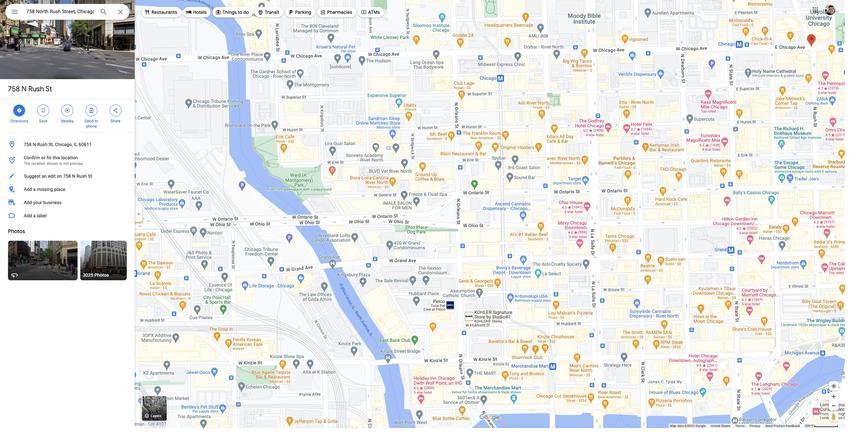 Task type: locate. For each thing, give the bounding box(es) containing it.
photos inside button
[[94, 273, 109, 278]]


[[320, 9, 326, 16]]

add for add a label
[[24, 213, 32, 219]]

2 horizontal spatial n
[[72, 174, 75, 179]]

 things to do
[[215, 9, 249, 16]]

758 n rush st main content
[[0, 0, 135, 429]]

n
[[21, 85, 27, 94], [33, 142, 36, 147], [72, 174, 75, 179]]

to up 'phone'
[[95, 119, 98, 124]]

0 vertical spatial photos
[[8, 229, 25, 235]]

a inside button
[[33, 213, 36, 219]]

n up confirm
[[33, 142, 36, 147]]

758
[[8, 85, 20, 94], [24, 142, 32, 147], [63, 174, 71, 179]]

1 vertical spatial n
[[33, 142, 36, 147]]

0 horizontal spatial 758
[[8, 85, 20, 94]]

add left the label
[[24, 213, 32, 219]]

send up 'phone'
[[85, 119, 94, 124]]


[[64, 107, 70, 114]]

a
[[33, 187, 36, 192], [33, 213, 36, 219]]

©2023
[[685, 425, 695, 428]]

send
[[85, 119, 94, 124], [766, 425, 773, 428]]

0 horizontal spatial n
[[21, 85, 27, 94]]

758 n rush st
[[8, 85, 52, 94]]

send for send product feedback
[[766, 425, 773, 428]]

758 up confirm
[[24, 142, 32, 147]]

add left your
[[24, 200, 32, 205]]

2 vertical spatial 758
[[63, 174, 71, 179]]

 parking
[[288, 9, 311, 16]]

terms button
[[736, 424, 745, 429]]

do
[[243, 9, 249, 15]]

send to phone
[[85, 119, 98, 129]]

phone
[[86, 124, 97, 129]]

footer inside google maps element
[[670, 424, 805, 429]]

google
[[696, 425, 706, 428]]

a left the label
[[33, 213, 36, 219]]

1 vertical spatial photos
[[94, 273, 109, 278]]

n inside "button"
[[33, 142, 36, 147]]

location down or
[[31, 161, 46, 166]]

0 vertical spatial st
[[46, 85, 52, 94]]

add
[[24, 187, 32, 192], [24, 200, 32, 205], [24, 213, 32, 219]]

758 for 758 n rush st, chicago, il 60611
[[24, 142, 32, 147]]

photos right 3025
[[94, 273, 109, 278]]

1 add from the top
[[24, 187, 32, 192]]

map data ©2023 google
[[670, 425, 706, 428]]

suggest an edit on 758 n rush st
[[24, 174, 92, 179]]

758 up  at top left
[[8, 85, 20, 94]]

758 right on
[[63, 174, 71, 179]]

collapse side panel image
[[135, 211, 142, 218]]

photos
[[8, 229, 25, 235], [94, 273, 109, 278]]

0 horizontal spatial photos
[[8, 229, 25, 235]]

rush left "st,"
[[37, 142, 47, 147]]

2 vertical spatial n
[[72, 174, 75, 179]]

None field
[[26, 8, 94, 16]]

add for add a missing place
[[24, 187, 32, 192]]

suggest an edit on 758 n rush st button
[[0, 170, 135, 183]]

location up not
[[61, 155, 78, 161]]

2 add from the top
[[24, 200, 32, 205]]

758 for 758 n rush st
[[8, 85, 20, 94]]

st up ""
[[46, 85, 52, 94]]

add your business link
[[0, 196, 135, 209]]

send inside send product feedback button
[[766, 425, 773, 428]]

0 horizontal spatial st
[[46, 85, 52, 94]]

1 vertical spatial st
[[88, 174, 92, 179]]

1 vertical spatial a
[[33, 213, 36, 219]]

1 horizontal spatial to
[[238, 9, 242, 15]]

0 vertical spatial n
[[21, 85, 27, 94]]

to left do
[[238, 9, 242, 15]]

0 vertical spatial 758
[[8, 85, 20, 94]]

0 vertical spatial a
[[33, 187, 36, 192]]

st
[[46, 85, 52, 94], [88, 174, 92, 179]]

none field inside 758 north rush street, chicago, il field
[[26, 8, 94, 16]]

photos down add a label
[[8, 229, 25, 235]]

restaurants
[[152, 9, 177, 15]]

1 vertical spatial send
[[766, 425, 773, 428]]

rush for st
[[28, 85, 44, 94]]


[[186, 9, 192, 16]]

united states button
[[711, 424, 731, 429]]

to inside  things to do
[[238, 9, 242, 15]]

3 add from the top
[[24, 213, 32, 219]]

footer containing map data ©2023 google
[[670, 424, 805, 429]]

a left missing at left top
[[33, 187, 36, 192]]

n up  at top left
[[21, 85, 27, 94]]

0 horizontal spatial send
[[85, 119, 94, 124]]

business
[[43, 200, 62, 205]]

 atms
[[361, 9, 380, 16]]

missing
[[37, 187, 53, 192]]

rush up ""
[[28, 85, 44, 94]]

n down precise
[[72, 174, 75, 179]]

1 horizontal spatial location
[[61, 155, 78, 161]]

send inside send to phone
[[85, 119, 94, 124]]

758 inside button
[[63, 174, 71, 179]]


[[112, 107, 118, 114]]

a inside button
[[33, 187, 36, 192]]

st up add a missing place button
[[88, 174, 92, 179]]

2 vertical spatial add
[[24, 213, 32, 219]]

rush
[[28, 85, 44, 94], [37, 142, 47, 147], [76, 174, 87, 179]]

st inside suggest an edit on 758 n rush st button
[[88, 174, 92, 179]]

1 a from the top
[[33, 187, 36, 192]]

add a label button
[[0, 209, 135, 223]]

add inside add a missing place button
[[24, 187, 32, 192]]

1 vertical spatial 758
[[24, 142, 32, 147]]

1 horizontal spatial st
[[88, 174, 92, 179]]

send left product
[[766, 425, 773, 428]]

1 horizontal spatial 758
[[24, 142, 32, 147]]

confirm or fix this location the location shown is not precise
[[24, 155, 83, 166]]

feedback
[[786, 425, 800, 428]]

2 vertical spatial rush
[[76, 174, 87, 179]]

send product feedback
[[766, 425, 800, 428]]

1 vertical spatial rush
[[37, 142, 47, 147]]

200 ft
[[805, 425, 814, 428]]

1 horizontal spatial n
[[33, 142, 36, 147]]

1 vertical spatial add
[[24, 200, 32, 205]]

data
[[678, 425, 684, 428]]

confirm
[[24, 155, 40, 161]]

n for 758 n rush st, chicago, il 60611
[[33, 142, 36, 147]]

actions for 758 n rush st region
[[0, 99, 135, 132]]

google account: ben chafik  
(ben.chafik@adept.ai) image
[[825, 4, 836, 15]]

send for send to phone
[[85, 119, 94, 124]]

nearby
[[61, 119, 74, 124]]

add down suggest
[[24, 187, 32, 192]]

758 n rush st, chicago, il 60611 button
[[0, 138, 135, 151]]

place
[[54, 187, 65, 192]]

united
[[711, 425, 721, 428]]

this
[[53, 155, 60, 161]]

location
[[61, 155, 78, 161], [31, 161, 46, 166]]

parking
[[295, 9, 311, 15]]

0 horizontal spatial location
[[31, 161, 46, 166]]

0 vertical spatial rush
[[28, 85, 44, 94]]

1 horizontal spatial photos
[[94, 273, 109, 278]]

add inside add a label button
[[24, 213, 32, 219]]

0 vertical spatial to
[[238, 9, 242, 15]]

add inside "add your business" link
[[24, 200, 32, 205]]

n for 758 n rush st
[[21, 85, 27, 94]]

add for add your business
[[24, 200, 32, 205]]

to
[[238, 9, 242, 15], [95, 119, 98, 124]]

0 vertical spatial add
[[24, 187, 32, 192]]

758 inside "button"
[[24, 142, 32, 147]]

0 horizontal spatial to
[[95, 119, 98, 124]]

0 vertical spatial send
[[85, 119, 94, 124]]


[[40, 107, 46, 114]]

not
[[63, 161, 69, 166]]

show street view coverage image
[[829, 412, 839, 422]]

suggest
[[24, 174, 41, 179]]

1 vertical spatial to
[[95, 119, 98, 124]]


[[288, 9, 294, 16]]

1 horizontal spatial send
[[766, 425, 773, 428]]

add a label
[[24, 213, 47, 219]]

rush inside "button"
[[37, 142, 47, 147]]

footer
[[670, 424, 805, 429]]

3025 photos button
[[80, 241, 127, 281]]


[[258, 9, 264, 16]]

2 a from the top
[[33, 213, 36, 219]]

200
[[805, 425, 811, 428]]

rush down precise
[[76, 174, 87, 179]]

2 horizontal spatial 758
[[63, 174, 71, 179]]

758 n rush st, chicago, il 60611
[[24, 142, 92, 147]]

send product feedback button
[[766, 424, 800, 429]]



Task type: vqa. For each thing, say whether or not it's contained in the screenshot.
Best
no



Task type: describe. For each thing, give the bounding box(es) containing it.
add your business
[[24, 200, 62, 205]]

zoom out image
[[832, 404, 837, 409]]

1 vertical spatial location
[[31, 161, 46, 166]]

shown
[[47, 161, 58, 166]]

ft
[[812, 425, 814, 428]]

 search field
[[5, 4, 129, 21]]

directions
[[10, 119, 28, 124]]

united states
[[711, 425, 731, 428]]

privacy button
[[750, 424, 761, 429]]

 transit
[[258, 9, 279, 16]]

the
[[24, 161, 30, 166]]

60611
[[79, 142, 92, 147]]

hotels
[[193, 9, 207, 15]]

map
[[670, 425, 677, 428]]

a for missing
[[33, 187, 36, 192]]

rush inside button
[[76, 174, 87, 179]]

3025
[[83, 273, 93, 278]]

 pharmacies
[[320, 9, 352, 16]]

precise
[[70, 161, 83, 166]]

or
[[41, 155, 46, 161]]

share
[[110, 119, 120, 124]]

label
[[37, 213, 47, 219]]

758 North Rush Street, Chicago, IL field
[[5, 4, 129, 20]]

edit
[[48, 174, 56, 179]]

add a missing place button
[[0, 183, 135, 196]]

n inside button
[[72, 174, 75, 179]]

200 ft button
[[805, 425, 839, 428]]

layers
[[151, 415, 161, 419]]

show your location image
[[831, 384, 837, 390]]

an
[[42, 174, 47, 179]]

states
[[721, 425, 731, 428]]

3025 photos
[[83, 273, 109, 278]]

on
[[57, 174, 62, 179]]

save
[[39, 119, 48, 124]]

zoom in image
[[832, 395, 837, 400]]


[[215, 9, 221, 16]]

 restaurants
[[144, 9, 177, 16]]

chicago,
[[55, 142, 73, 147]]

your
[[33, 200, 42, 205]]

atms
[[368, 9, 380, 15]]

il
[[74, 142, 78, 147]]

privacy
[[750, 425, 761, 428]]

things
[[223, 9, 237, 15]]

0 vertical spatial location
[[61, 155, 78, 161]]

 hotels
[[186, 9, 207, 16]]

a for label
[[33, 213, 36, 219]]

to inside send to phone
[[95, 119, 98, 124]]

google maps element
[[0, 0, 845, 429]]

transit
[[265, 9, 279, 15]]

terms
[[736, 425, 745, 428]]

add a missing place
[[24, 187, 65, 192]]


[[16, 107, 22, 114]]

pharmacies
[[327, 9, 352, 15]]


[[144, 9, 150, 16]]


[[11, 7, 18, 17]]


[[361, 9, 367, 16]]

 button
[[5, 4, 24, 21]]

fix
[[47, 155, 51, 161]]

rush for st,
[[37, 142, 47, 147]]

product
[[774, 425, 785, 428]]

st,
[[49, 142, 54, 147]]

is
[[59, 161, 62, 166]]


[[88, 107, 94, 114]]



